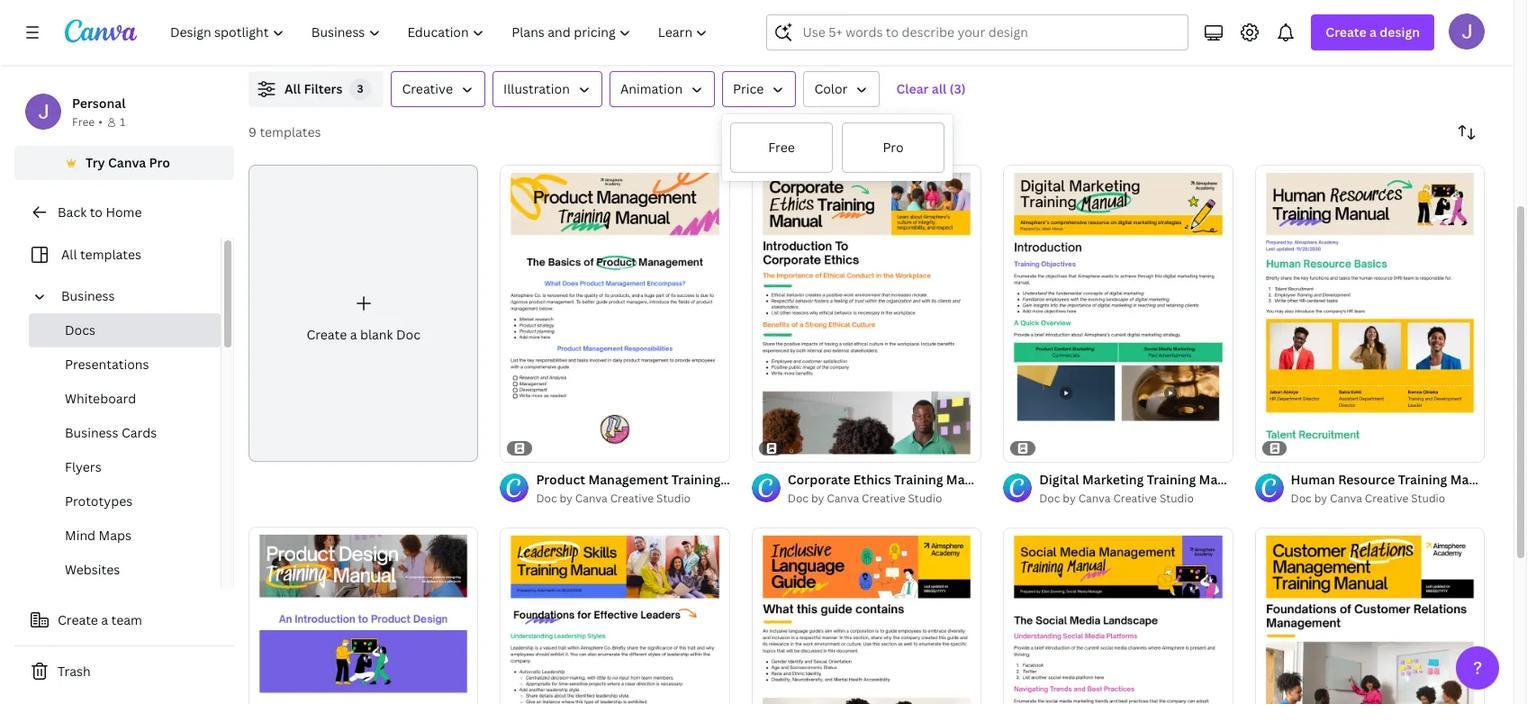 Task type: vqa. For each thing, say whether or not it's contained in the screenshot.
TRASH
yes



Task type: describe. For each thing, give the bounding box(es) containing it.
docs
[[65, 322, 96, 339]]

try canva pro button
[[14, 146, 234, 180]]

doc by canva creative studio link for leadership skills training manual professional doc in yellow green purple playful professional style image
[[536, 490, 730, 508]]

to
[[90, 204, 103, 221]]

pro inside pro button
[[883, 139, 904, 156]]

doc by canva creative studio for leadership skills training manual professional doc in yellow green purple playful professional style image
[[536, 491, 691, 507]]

create for create a design
[[1326, 23, 1367, 41]]

leadership skills training manual professional doc in yellow green purple playful professional style image
[[500, 528, 730, 704]]

presentations link
[[29, 348, 221, 382]]

corporate ethics training manual professional doc in yellow orange green playful professional style image
[[752, 165, 982, 462]]

product design training manual professional doc in purple green orange playful professional style image
[[249, 527, 479, 704]]

back
[[58, 204, 87, 221]]

doc by canva creative studio for inclusive language guide professional doc in orange yellow purple playful professional style image
[[788, 491, 943, 506]]

filters
[[304, 80, 343, 97]]

back to home
[[58, 204, 142, 221]]

•
[[98, 114, 103, 130]]

create a design button
[[1312, 14, 1435, 50]]

flyers link
[[29, 450, 221, 485]]

back to home link
[[14, 195, 234, 231]]

doc for human resource training manual professional doc in beige yellow pink playful professional style image in the right of the page
[[1291, 491, 1312, 507]]

creative for human resource training manual professional doc in beige yellow pink playful professional style image in the right of the page
[[1365, 491, 1409, 507]]

templates for all templates
[[80, 246, 141, 263]]

prototypes
[[65, 493, 133, 510]]

all
[[932, 80, 947, 97]]

business for business cards
[[65, 424, 118, 441]]

team
[[111, 612, 142, 629]]

color button
[[804, 71, 880, 107]]

canva for product management training manual professional doc in yellow green pink playful professional style image
[[575, 491, 608, 507]]

create a blank doc element
[[249, 165, 479, 462]]

mind
[[65, 527, 96, 544]]

business link
[[54, 279, 210, 313]]

a for design
[[1370, 23, 1377, 41]]

trash
[[58, 663, 91, 680]]

flyers
[[65, 458, 101, 476]]

create a team button
[[14, 603, 234, 639]]

top level navigation element
[[159, 14, 724, 50]]

illustration
[[503, 80, 570, 97]]

doc for digital marketing training manual professional doc in green purple yellow playful professional style image
[[1040, 491, 1060, 507]]

animation button
[[610, 71, 715, 107]]

3
[[357, 81, 364, 96]]

1
[[120, 114, 125, 130]]

free for free •
[[72, 114, 95, 130]]

illustration button
[[493, 71, 602, 107]]

doc by canva creative studio link for "customer relations management training manual professional doc in yellow black white playful professional style" image
[[1291, 490, 1485, 508]]

home
[[106, 204, 142, 221]]

by for leadership skills training manual professional doc in yellow green purple playful professional style image doc by canva creative studio 'link'
[[560, 491, 573, 507]]

business cards
[[65, 424, 157, 441]]

whiteboard
[[65, 390, 136, 407]]

prototypes link
[[29, 485, 221, 519]]

create a team
[[58, 612, 142, 629]]

mind maps link
[[29, 519, 221, 553]]

Sort by button
[[1449, 114, 1485, 150]]

doc by canva creative studio link for social media management training manual professional doc in yellow purple blue playful professional style image
[[1040, 490, 1234, 508]]

doc for corporate ethics training manual professional doc in yellow orange green playful professional style "image"
[[788, 491, 809, 506]]

create a design
[[1326, 23, 1420, 41]]

maps
[[99, 527, 131, 544]]

doc by canva creative studio for social media management training manual professional doc in yellow purple blue playful professional style image
[[1040, 491, 1194, 507]]

doc inside create a blank doc "element"
[[396, 326, 421, 343]]

websites
[[65, 561, 120, 578]]

presentations
[[65, 356, 149, 373]]

pro inside try canva pro button
[[149, 154, 170, 171]]

9
[[249, 123, 257, 141]]

a for team
[[101, 612, 108, 629]]

9 templates
[[249, 123, 321, 141]]



Task type: locate. For each thing, give the bounding box(es) containing it.
1 horizontal spatial templates
[[260, 123, 321, 141]]

0 horizontal spatial templates
[[80, 246, 141, 263]]

by for doc by canva creative studio 'link' corresponding to "customer relations management training manual professional doc in yellow black white playful professional style" image
[[1315, 491, 1328, 507]]

2 horizontal spatial a
[[1370, 23, 1377, 41]]

2 studio from the left
[[657, 491, 691, 507]]

0 horizontal spatial a
[[101, 612, 108, 629]]

doc by canva creative studio link for inclusive language guide professional doc in orange yellow purple playful professional style image
[[788, 490, 982, 508]]

a left blank
[[350, 326, 357, 343]]

business up docs
[[61, 287, 115, 304]]

business cards link
[[29, 416, 221, 450]]

create inside dropdown button
[[1326, 23, 1367, 41]]

doc by canva creative studio
[[788, 491, 943, 506], [536, 491, 691, 507], [1040, 491, 1194, 507], [1291, 491, 1446, 507]]

0 vertical spatial create
[[1326, 23, 1367, 41]]

templates for 9 templates
[[260, 123, 321, 141]]

1 vertical spatial create
[[307, 326, 347, 343]]

a inside "element"
[[350, 326, 357, 343]]

0 vertical spatial a
[[1370, 23, 1377, 41]]

3 studio from the left
[[1160, 491, 1194, 507]]

create for create a blank doc
[[307, 326, 347, 343]]

a inside button
[[101, 612, 108, 629]]

0 horizontal spatial all
[[61, 246, 77, 263]]

design
[[1380, 23, 1420, 41]]

doc for product management training manual professional doc in yellow green pink playful professional style image
[[536, 491, 557, 507]]

1 vertical spatial templates
[[80, 246, 141, 263]]

1 horizontal spatial create
[[307, 326, 347, 343]]

blank
[[360, 326, 393, 343]]

1 vertical spatial business
[[65, 424, 118, 441]]

social media management training manual professional doc in yellow purple blue playful professional style image
[[1004, 528, 1234, 704]]

whiteboard link
[[29, 382, 221, 416]]

create a blank doc
[[307, 326, 421, 343]]

business up 'flyers'
[[65, 424, 118, 441]]

free •
[[72, 114, 103, 130]]

clear all (3) button
[[888, 71, 975, 107]]

0 vertical spatial templates
[[260, 123, 321, 141]]

canva
[[108, 154, 146, 171], [827, 491, 859, 506], [575, 491, 608, 507], [1079, 491, 1111, 507], [1330, 491, 1363, 507]]

creative for product management training manual professional doc in yellow green pink playful professional style image
[[610, 491, 654, 507]]

2 vertical spatial a
[[101, 612, 108, 629]]

product management training manual professional doc in yellow green pink playful professional style image
[[500, 165, 730, 462]]

doc by canva creative studio link
[[788, 490, 982, 508], [536, 490, 730, 508], [1040, 490, 1234, 508], [1291, 490, 1485, 508]]

a inside dropdown button
[[1370, 23, 1377, 41]]

pro up back to home link
[[149, 154, 170, 171]]

templates inside "link"
[[80, 246, 141, 263]]

clear
[[897, 80, 929, 97]]

Search search field
[[803, 15, 1178, 50]]

free button
[[730, 122, 834, 174]]

studio for inclusive language guide professional doc in orange yellow purple playful professional style image's doc by canva creative studio 'link'
[[908, 491, 943, 506]]

2 doc by canva creative studio link from the left
[[536, 490, 730, 508]]

canva for digital marketing training manual professional doc in green purple yellow playful professional style image
[[1079, 491, 1111, 507]]

all left filters
[[285, 80, 301, 97]]

0 vertical spatial all
[[285, 80, 301, 97]]

studio for doc by canva creative studio 'link' corresponding to "customer relations management training manual professional doc in yellow black white playful professional style" image
[[1412, 491, 1446, 507]]

try
[[86, 154, 105, 171]]

0 horizontal spatial create
[[58, 612, 98, 629]]

pro
[[883, 139, 904, 156], [149, 154, 170, 171]]

create
[[1326, 23, 1367, 41], [307, 326, 347, 343], [58, 612, 98, 629]]

free for free
[[769, 139, 795, 156]]

doc by canva creative studio for "customer relations management training manual professional doc in yellow black white playful professional style" image
[[1291, 491, 1446, 507]]

create for create a team
[[58, 612, 98, 629]]

all
[[285, 80, 301, 97], [61, 246, 77, 263]]

2 vertical spatial create
[[58, 612, 98, 629]]

1 studio from the left
[[908, 491, 943, 506]]

all templates link
[[25, 238, 210, 272]]

trash link
[[14, 654, 234, 690]]

a
[[1370, 23, 1377, 41], [350, 326, 357, 343], [101, 612, 108, 629]]

creative for digital marketing training manual professional doc in green purple yellow playful professional style image
[[1114, 491, 1157, 507]]

all templates
[[61, 246, 141, 263]]

0 vertical spatial free
[[72, 114, 95, 130]]

2 doc by canva creative studio from the left
[[536, 491, 691, 507]]

4 doc by canva creative studio from the left
[[1291, 491, 1446, 507]]

create inside "element"
[[307, 326, 347, 343]]

0 vertical spatial business
[[61, 287, 115, 304]]

animation
[[620, 80, 683, 97]]

1 by from the left
[[811, 491, 824, 506]]

color
[[815, 80, 848, 97]]

create left design
[[1326, 23, 1367, 41]]

templates
[[260, 123, 321, 141], [80, 246, 141, 263]]

human resource training manual professional doc in beige yellow pink playful professional style image
[[1255, 165, 1485, 462]]

0 horizontal spatial free
[[72, 114, 95, 130]]

canva inside button
[[108, 154, 146, 171]]

pro button
[[841, 122, 946, 174]]

business for business
[[61, 287, 115, 304]]

by for doc by canva creative studio 'link' corresponding to social media management training manual professional doc in yellow purple blue playful professional style image
[[1063, 491, 1076, 507]]

templates down back to home on the left
[[80, 246, 141, 263]]

1 horizontal spatial a
[[350, 326, 357, 343]]

mind maps
[[65, 527, 131, 544]]

by
[[811, 491, 824, 506], [560, 491, 573, 507], [1063, 491, 1076, 507], [1315, 491, 1328, 507]]

personal
[[72, 95, 126, 112]]

create inside button
[[58, 612, 98, 629]]

creative
[[402, 80, 453, 97], [862, 491, 906, 506], [610, 491, 654, 507], [1114, 491, 1157, 507], [1365, 491, 1409, 507]]

clear all (3)
[[897, 80, 966, 97]]

inclusive language guide professional doc in orange yellow purple playful professional style image
[[752, 528, 982, 704]]

price
[[733, 80, 764, 97]]

jacob simon image
[[1449, 14, 1485, 50]]

3 filter options selected element
[[350, 78, 371, 100]]

cards
[[122, 424, 157, 441]]

free
[[72, 114, 95, 130], [769, 139, 795, 156]]

1 doc by canva creative studio link from the left
[[788, 490, 982, 508]]

by for inclusive language guide professional doc in orange yellow purple playful professional style image's doc by canva creative studio 'link'
[[811, 491, 824, 506]]

1 vertical spatial a
[[350, 326, 357, 343]]

free down price button
[[769, 139, 795, 156]]

creative button
[[391, 71, 485, 107]]

2 horizontal spatial create
[[1326, 23, 1367, 41]]

studio
[[908, 491, 943, 506], [657, 491, 691, 507], [1160, 491, 1194, 507], [1412, 491, 1446, 507]]

2 by from the left
[[560, 491, 573, 507]]

a left design
[[1370, 23, 1377, 41]]

studio for leadership skills training manual professional doc in yellow green purple playful professional style image doc by canva creative studio 'link'
[[657, 491, 691, 507]]

None search field
[[767, 14, 1189, 50]]

templates right 9
[[260, 123, 321, 141]]

1 horizontal spatial pro
[[883, 139, 904, 156]]

customer relations management training manual professional doc in yellow black white playful professional style image
[[1255, 528, 1485, 704]]

all for all templates
[[61, 246, 77, 263]]

(3)
[[950, 80, 966, 97]]

1 doc by canva creative studio from the left
[[788, 491, 943, 506]]

1 vertical spatial free
[[769, 139, 795, 156]]

free left •
[[72, 114, 95, 130]]

a left team
[[101, 612, 108, 629]]

canva for corporate ethics training manual professional doc in yellow orange green playful professional style "image"
[[827, 491, 859, 506]]

create left team
[[58, 612, 98, 629]]

create a blank doc link
[[249, 165, 479, 462]]

3 doc by canva creative studio link from the left
[[1040, 490, 1234, 508]]

all filters
[[285, 80, 343, 97]]

4 by from the left
[[1315, 491, 1328, 507]]

0 horizontal spatial pro
[[149, 154, 170, 171]]

websites link
[[29, 553, 221, 587]]

4 doc by canva creative studio link from the left
[[1291, 490, 1485, 508]]

try canva pro
[[86, 154, 170, 171]]

1 horizontal spatial free
[[769, 139, 795, 156]]

canva for human resource training manual professional doc in beige yellow pink playful professional style image in the right of the page
[[1330, 491, 1363, 507]]

creative for corporate ethics training manual professional doc in yellow orange green playful professional style "image"
[[862, 491, 906, 506]]

digital marketing training manual professional doc in green purple yellow playful professional style image
[[1004, 165, 1234, 462]]

3 doc by canva creative studio from the left
[[1040, 491, 1194, 507]]

create left blank
[[307, 326, 347, 343]]

business
[[61, 287, 115, 304], [65, 424, 118, 441]]

creative inside button
[[402, 80, 453, 97]]

studio for doc by canva creative studio 'link' corresponding to social media management training manual professional doc in yellow purple blue playful professional style image
[[1160, 491, 1194, 507]]

doc
[[396, 326, 421, 343], [788, 491, 809, 506], [536, 491, 557, 507], [1040, 491, 1060, 507], [1291, 491, 1312, 507]]

free inside button
[[769, 139, 795, 156]]

all inside "link"
[[61, 246, 77, 263]]

a for blank
[[350, 326, 357, 343]]

all for all filters
[[285, 80, 301, 97]]

1 horizontal spatial all
[[285, 80, 301, 97]]

4 studio from the left
[[1412, 491, 1446, 507]]

1 vertical spatial all
[[61, 246, 77, 263]]

price button
[[722, 71, 797, 107]]

pro down clear
[[883, 139, 904, 156]]

3 by from the left
[[1063, 491, 1076, 507]]

all down back
[[61, 246, 77, 263]]



